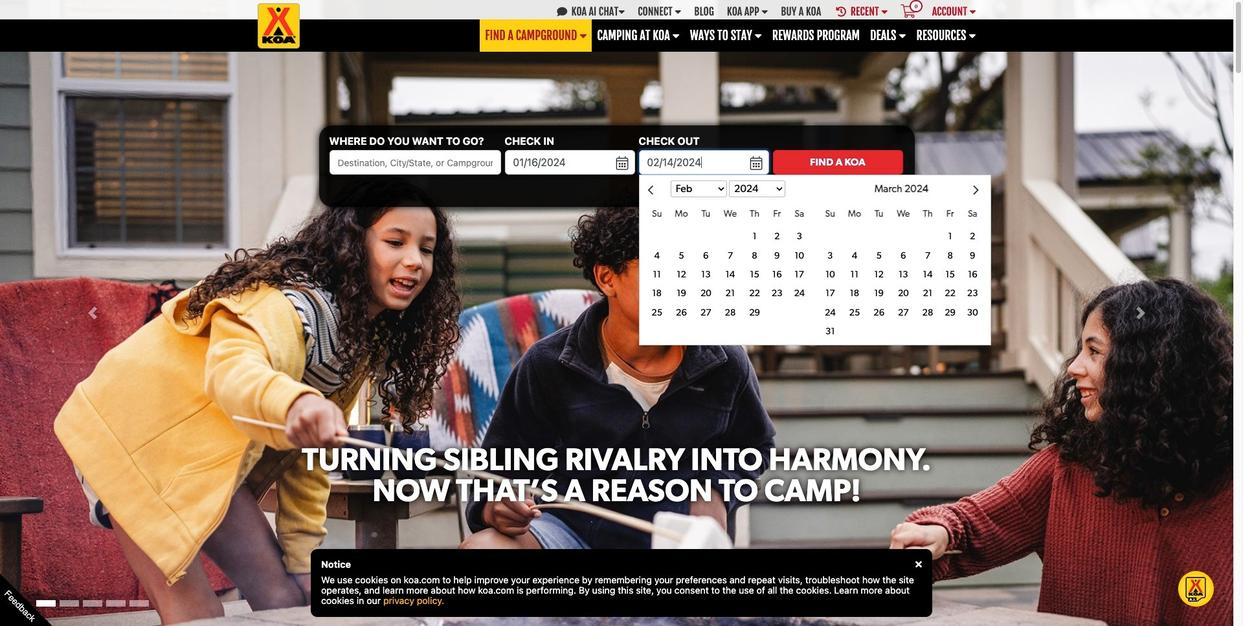 Task type: locate. For each thing, give the bounding box(es) containing it.
advanced search image
[[897, 186, 903, 196]]

caret down image
[[675, 6, 681, 17], [882, 6, 888, 17], [969, 30, 976, 41]]

Destination, City/State, or Campground Name text field
[[329, 150, 501, 175]]

shopping cart image
[[901, 5, 916, 18]]

caret down image
[[619, 6, 625, 17], [762, 6, 768, 17], [970, 6, 976, 17], [580, 30, 587, 41], [673, 30, 680, 41], [755, 30, 762, 41], [899, 30, 906, 41]]

secondary navigation
[[0, 0, 1234, 49]]

primary navigation
[[0, 19, 1234, 52]]

2 horizontal spatial caret down image
[[969, 30, 976, 41]]

comment image
[[557, 6, 569, 17]]

koa campgrounds image
[[257, 3, 300, 49]]

0 horizontal spatial caret down image
[[675, 6, 681, 17]]

calendar alt image
[[750, 158, 763, 169]]



Task type: describe. For each thing, give the bounding box(es) containing it.
times image
[[916, 561, 922, 570]]

calendar alt image
[[616, 158, 628, 169]]

caret down image inside primary navigation
[[969, 30, 976, 41]]

Check Out text field
[[639, 150, 769, 175]]

1 horizontal spatial caret down image
[[882, 6, 888, 17]]

history image
[[836, 6, 849, 17]]

Check In text field
[[505, 150, 635, 175]]



